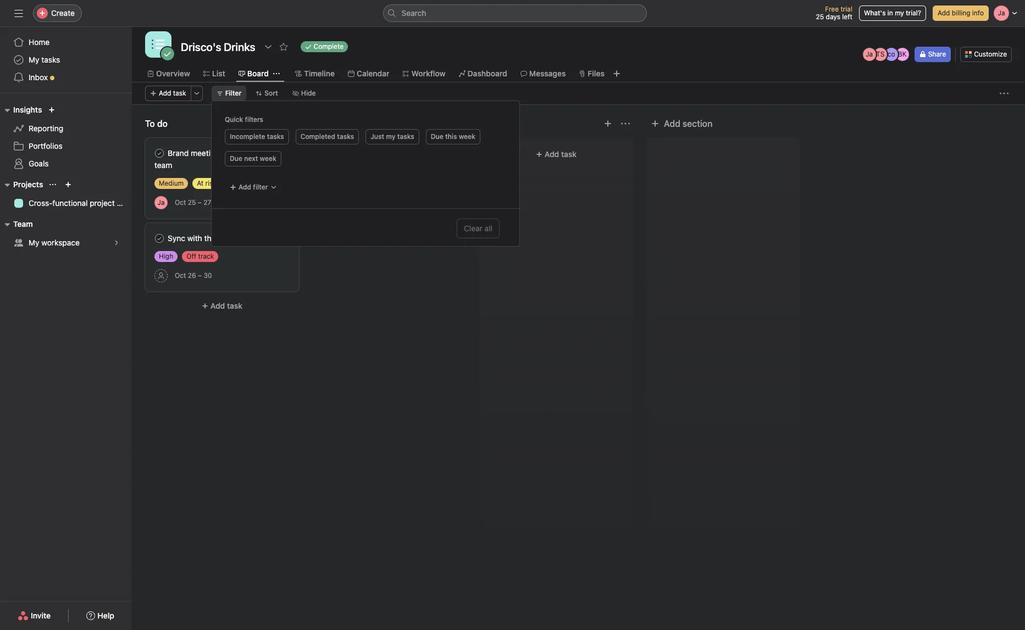 Task type: locate. For each thing, give the bounding box(es) containing it.
tasks
[[41, 55, 60, 64], [267, 132, 284, 141], [337, 132, 354, 141], [397, 132, 414, 141]]

with inside the brand meeting with the marketing team
[[222, 148, 236, 158]]

1 vertical spatial task
[[561, 150, 577, 159]]

25 inside free trial 25 days left
[[816, 13, 824, 21]]

ja down "medium"
[[157, 198, 165, 206]]

all
[[485, 224, 492, 233]]

0 vertical spatial team
[[154, 160, 172, 170]]

0 vertical spatial week
[[459, 132, 475, 141]]

0 horizontal spatial week
[[260, 154, 276, 163]]

2 horizontal spatial add task
[[545, 150, 577, 159]]

tasks down home
[[41, 55, 60, 64]]

invite
[[31, 611, 51, 621]]

the up 'track'
[[204, 234, 216, 243]]

week right this
[[459, 132, 475, 141]]

ja inside button
[[157, 198, 165, 206]]

1 vertical spatial –
[[198, 272, 202, 280]]

oct right ja button
[[175, 198, 186, 207]]

sync with the team monthly
[[168, 234, 266, 243]]

team down completed icon
[[154, 160, 172, 170]]

my for my workspace
[[29, 238, 39, 247]]

my inside what's in my trial? button
[[895, 9, 904, 17]]

add filter
[[239, 183, 268, 191]]

add inside popup button
[[239, 183, 251, 191]]

what's
[[864, 9, 886, 17]]

– right 26
[[198, 272, 202, 280]]

hide button
[[287, 86, 321, 101]]

ja left ts
[[866, 50, 873, 58]]

add
[[938, 9, 950, 17], [159, 89, 171, 97], [664, 119, 680, 129], [545, 150, 559, 159], [239, 183, 251, 191], [210, 301, 225, 311]]

list link
[[203, 68, 225, 80]]

add task button
[[145, 86, 191, 101], [486, 145, 627, 164], [145, 296, 299, 316]]

team
[[13, 219, 33, 229]]

26
[[188, 272, 196, 280]]

team
[[154, 160, 172, 170], [218, 234, 236, 243]]

brainstorm california cola flavors
[[335, 148, 453, 158]]

more actions image
[[1000, 89, 1009, 98], [193, 90, 200, 97]]

1 horizontal spatial 25
[[816, 13, 824, 21]]

with left next
[[222, 148, 236, 158]]

help
[[97, 611, 114, 621]]

marketing
[[252, 148, 288, 158]]

1 horizontal spatial week
[[459, 132, 475, 141]]

oct for brand meeting with the marketing team
[[175, 198, 186, 207]]

0 vertical spatial 25
[[816, 13, 824, 21]]

due next week
[[230, 154, 276, 163]]

0 horizontal spatial 25
[[188, 198, 196, 207]]

board
[[247, 69, 269, 78]]

invite button
[[10, 606, 58, 626]]

customize button
[[960, 47, 1012, 62]]

0 vertical spatial with
[[222, 148, 236, 158]]

add filter button
[[225, 180, 282, 195]]

incomplete tasks
[[230, 132, 284, 141]]

ja
[[866, 50, 873, 58], [157, 198, 165, 206]]

add task image
[[269, 119, 278, 128]]

tasks for incomplete tasks
[[267, 132, 284, 141]]

0 horizontal spatial task
[[173, 89, 186, 97]]

1 vertical spatial ja
[[157, 198, 165, 206]]

add for add task button to the top
[[159, 89, 171, 97]]

1 horizontal spatial due
[[431, 132, 443, 141]]

days
[[826, 13, 840, 21]]

0 horizontal spatial ja
[[157, 198, 165, 206]]

more actions image down customize
[[1000, 89, 1009, 98]]

due inside button
[[230, 154, 242, 163]]

None text field
[[178, 37, 258, 57]]

2 vertical spatial task
[[227, 301, 242, 311]]

trial?
[[906, 9, 921, 17]]

1 horizontal spatial add task image
[[603, 119, 612, 128]]

– left 27
[[198, 198, 202, 207]]

1 oct from the top
[[175, 198, 186, 207]]

1 vertical spatial 25
[[188, 198, 196, 207]]

my right in
[[895, 9, 904, 17]]

add task image up this
[[436, 119, 445, 128]]

add task image for doing
[[436, 119, 445, 128]]

search button
[[383, 4, 647, 22]]

0 vertical spatial my
[[29, 55, 39, 64]]

week right next
[[260, 154, 276, 163]]

0 vertical spatial task
[[173, 89, 186, 97]]

the inside the brand meeting with the marketing team
[[239, 148, 250, 158]]

files link
[[579, 68, 605, 80]]

0 horizontal spatial due
[[230, 154, 242, 163]]

week for due next week
[[260, 154, 276, 163]]

week inside button
[[260, 154, 276, 163]]

–
[[198, 198, 202, 207], [198, 272, 202, 280]]

due inside "button"
[[431, 132, 443, 141]]

tasks inside global element
[[41, 55, 60, 64]]

25 left 27
[[188, 198, 196, 207]]

flavors
[[429, 148, 453, 158]]

with right sync
[[187, 234, 202, 243]]

global element
[[0, 27, 132, 93]]

this
[[445, 132, 457, 141]]

0 horizontal spatial my
[[386, 132, 396, 141]]

task
[[173, 89, 186, 97], [561, 150, 577, 159], [227, 301, 242, 311]]

0 vertical spatial my
[[895, 9, 904, 17]]

0 vertical spatial due
[[431, 132, 443, 141]]

hide sidebar image
[[14, 9, 23, 18]]

due this week button
[[426, 129, 480, 145]]

workspace
[[41, 238, 80, 247]]

tasks inside button
[[267, 132, 284, 141]]

0 vertical spatial oct
[[175, 198, 186, 207]]

1 vertical spatial add task
[[545, 150, 577, 159]]

projects element
[[0, 175, 132, 214]]

reporting
[[29, 124, 63, 133]]

1 horizontal spatial add task
[[210, 301, 242, 311]]

reporting link
[[7, 120, 125, 137]]

add inside button
[[938, 9, 950, 17]]

customize
[[974, 50, 1007, 58]]

my
[[29, 55, 39, 64], [29, 238, 39, 247]]

1 horizontal spatial my
[[895, 9, 904, 17]]

1 vertical spatial my
[[29, 238, 39, 247]]

0 vertical spatial –
[[198, 198, 202, 207]]

the down incomplete
[[239, 148, 250, 158]]

ja button
[[154, 196, 168, 209]]

tasks up "brainstorm"
[[337, 132, 354, 141]]

timeline link
[[295, 68, 335, 80]]

calendar link
[[348, 68, 389, 80]]

hide
[[301, 89, 316, 97]]

my down team
[[29, 238, 39, 247]]

my up inbox
[[29, 55, 39, 64]]

2 add task image from the left
[[603, 119, 612, 128]]

section
[[683, 119, 713, 129]]

add for the bottommost add task button
[[210, 301, 225, 311]]

completed tasks
[[300, 132, 354, 141]]

2 vertical spatial add task button
[[145, 296, 299, 316]]

add to starred image
[[279, 42, 288, 51]]

1 horizontal spatial task
[[227, 301, 242, 311]]

share button
[[914, 47, 951, 62]]

ts
[[876, 50, 885, 58]]

add task image
[[436, 119, 445, 128], [603, 119, 612, 128]]

insights
[[13, 105, 42, 114]]

complete
[[314, 42, 344, 51]]

more actions image left filter dropdown button
[[193, 90, 200, 97]]

tasks for my tasks
[[41, 55, 60, 64]]

task for the bottommost add task button
[[227, 301, 242, 311]]

task for add task button to the top
[[173, 89, 186, 97]]

0 vertical spatial add task button
[[145, 86, 191, 101]]

due left next
[[230, 154, 242, 163]]

california
[[376, 148, 409, 158]]

my inside my workspace link
[[29, 238, 39, 247]]

my tasks link
[[7, 51, 125, 69]]

1 horizontal spatial more actions image
[[1000, 89, 1009, 98]]

workflow link
[[403, 68, 446, 80]]

completed image
[[153, 232, 166, 245]]

next
[[244, 154, 258, 163]]

0 vertical spatial add task
[[159, 89, 186, 97]]

1 horizontal spatial with
[[222, 148, 236, 158]]

week
[[459, 132, 475, 141], [260, 154, 276, 163]]

0 vertical spatial ja
[[866, 50, 873, 58]]

plan
[[117, 198, 132, 208]]

2 horizontal spatial task
[[561, 150, 577, 159]]

0 horizontal spatial team
[[154, 160, 172, 170]]

my inside my tasks link
[[29, 55, 39, 64]]

co
[[888, 50, 895, 58]]

1 vertical spatial with
[[187, 234, 202, 243]]

add tab image
[[612, 69, 621, 78]]

tasks up brainstorm california cola flavors
[[397, 132, 414, 141]]

cross-
[[29, 198, 52, 208]]

1 vertical spatial my
[[386, 132, 396, 141]]

my for my tasks
[[29, 55, 39, 64]]

due for due this week
[[431, 132, 443, 141]]

1 horizontal spatial the
[[239, 148, 250, 158]]

share
[[928, 50, 946, 58]]

1 vertical spatial due
[[230, 154, 242, 163]]

week inside "button"
[[459, 132, 475, 141]]

30
[[204, 272, 212, 280]]

team left monthly
[[218, 234, 236, 243]]

0 horizontal spatial with
[[187, 234, 202, 243]]

2 oct from the top
[[175, 272, 186, 280]]

1 my from the top
[[29, 55, 39, 64]]

2 vertical spatial add task
[[210, 301, 242, 311]]

1 vertical spatial team
[[218, 234, 236, 243]]

1 vertical spatial week
[[260, 154, 276, 163]]

my right "just"
[[386, 132, 396, 141]]

due left this
[[431, 132, 443, 141]]

0 horizontal spatial add task
[[159, 89, 186, 97]]

add task image left more section actions icon on the right top
[[603, 119, 612, 128]]

0 horizontal spatial add task image
[[436, 119, 445, 128]]

trial
[[841, 5, 852, 13]]

tasks down add task image
[[267, 132, 284, 141]]

just my tasks button
[[366, 129, 419, 145]]

2 my from the top
[[29, 238, 39, 247]]

25 left days
[[816, 13, 824, 21]]

goals link
[[7, 155, 125, 173]]

oct left 26
[[175, 272, 186, 280]]

0 vertical spatial the
[[239, 148, 250, 158]]

1 add task image from the left
[[436, 119, 445, 128]]

1 vertical spatial the
[[204, 234, 216, 243]]

1 vertical spatial oct
[[175, 272, 186, 280]]



Task type: vqa. For each thing, say whether or not it's contained in the screenshot.
CREATE popup button
yes



Task type: describe. For each thing, give the bounding box(es) containing it.
brand
[[168, 148, 189, 158]]

Completed checkbox
[[153, 232, 166, 245]]

teams element
[[0, 214, 132, 254]]

projects button
[[0, 178, 43, 191]]

week for due this week
[[459, 132, 475, 141]]

brand meeting with the marketing team
[[154, 148, 288, 170]]

add billing info button
[[933, 5, 989, 21]]

new project or portfolio image
[[65, 181, 72, 188]]

timeline
[[304, 69, 335, 78]]

filters
[[245, 115, 263, 124]]

workflow
[[411, 69, 446, 78]]

new image
[[49, 107, 55, 113]]

completed image
[[153, 147, 166, 160]]

board link
[[238, 68, 269, 80]]

project
[[90, 198, 115, 208]]

– for meeting
[[198, 198, 202, 207]]

filter
[[253, 183, 268, 191]]

home link
[[7, 34, 125, 51]]

medium
[[159, 179, 184, 187]]

add for add section button
[[664, 119, 680, 129]]

high
[[159, 252, 173, 261]]

search
[[402, 8, 426, 18]]

27
[[204, 198, 211, 207]]

1 horizontal spatial ja
[[866, 50, 873, 58]]

info
[[972, 9, 984, 17]]

create
[[51, 8, 75, 18]]

completed
[[300, 132, 335, 141]]

Completed checkbox
[[153, 147, 166, 160]]

incomplete tasks button
[[225, 129, 289, 145]]

tasks for completed tasks
[[337, 132, 354, 141]]

1 vertical spatial add task button
[[486, 145, 627, 164]]

sort button
[[251, 86, 283, 101]]

add task for add task button to the top
[[159, 89, 186, 97]]

0 horizontal spatial more actions image
[[193, 90, 200, 97]]

overview
[[156, 69, 190, 78]]

my tasks
[[29, 55, 60, 64]]

off track
[[186, 252, 214, 261]]

at
[[197, 179, 203, 187]]

team button
[[0, 218, 33, 231]]

add section button
[[646, 114, 717, 134]]

oct 25 – 27
[[175, 198, 211, 207]]

see details, my workspace image
[[113, 240, 120, 246]]

off
[[186, 252, 196, 261]]

what's in my trial? button
[[859, 5, 926, 21]]

meeting
[[191, 148, 220, 158]]

due this week
[[431, 132, 475, 141]]

add for add filter popup button
[[239, 183, 251, 191]]

more section actions image
[[621, 119, 630, 128]]

risk
[[205, 179, 217, 187]]

– for with
[[198, 272, 202, 280]]

dashboard
[[468, 69, 507, 78]]

insights element
[[0, 100, 132, 175]]

help button
[[79, 606, 121, 626]]

cross-functional project plan
[[29, 198, 132, 208]]

due next week button
[[225, 151, 281, 167]]

cola
[[411, 148, 427, 158]]

search list box
[[383, 4, 647, 22]]

in
[[888, 9, 893, 17]]

add for middle add task button
[[545, 150, 559, 159]]

completed tasks button
[[296, 129, 359, 145]]

incomplete
[[230, 132, 265, 141]]

billing
[[952, 9, 970, 17]]

show options image
[[264, 42, 272, 51]]

add task for the bottommost add task button
[[210, 301, 242, 311]]

calendar
[[357, 69, 389, 78]]

due for due next week
[[230, 154, 242, 163]]

to do
[[145, 119, 168, 129]]

at risk
[[197, 179, 217, 187]]

add task for middle add task button
[[545, 150, 577, 159]]

goals
[[29, 159, 49, 168]]

left
[[842, 13, 852, 21]]

done
[[479, 119, 501, 129]]

list
[[212, 69, 225, 78]]

files
[[588, 69, 605, 78]]

free
[[825, 5, 839, 13]]

bk
[[898, 50, 907, 58]]

tab actions image
[[273, 70, 280, 77]]

my inside just my tasks button
[[386, 132, 396, 141]]

dashboard link
[[459, 68, 507, 80]]

filter
[[225, 89, 241, 97]]

add section
[[664, 119, 713, 129]]

just
[[371, 132, 384, 141]]

my workspace link
[[7, 234, 125, 252]]

monthly
[[238, 234, 266, 243]]

messages
[[529, 69, 566, 78]]

track
[[198, 252, 214, 261]]

complete button
[[295, 39, 353, 54]]

list image
[[152, 38, 165, 51]]

messages link
[[520, 68, 566, 80]]

inbox
[[29, 73, 48, 82]]

quick
[[225, 115, 243, 124]]

sort
[[265, 89, 278, 97]]

show options, current sort, top image
[[50, 181, 56, 188]]

brainstorm
[[335, 148, 374, 158]]

1 horizontal spatial team
[[218, 234, 236, 243]]

task for middle add task button
[[561, 150, 577, 159]]

what's in my trial?
[[864, 9, 921, 17]]

0 horizontal spatial the
[[204, 234, 216, 243]]

team inside the brand meeting with the marketing team
[[154, 160, 172, 170]]

oct for sync with the team monthly
[[175, 272, 186, 280]]

free trial 25 days left
[[816, 5, 852, 21]]

just my tasks
[[371, 132, 414, 141]]

clear
[[464, 224, 483, 233]]

inbox link
[[7, 69, 125, 86]]

home
[[29, 37, 50, 47]]

add task image for done
[[603, 119, 612, 128]]

create button
[[33, 4, 82, 22]]



